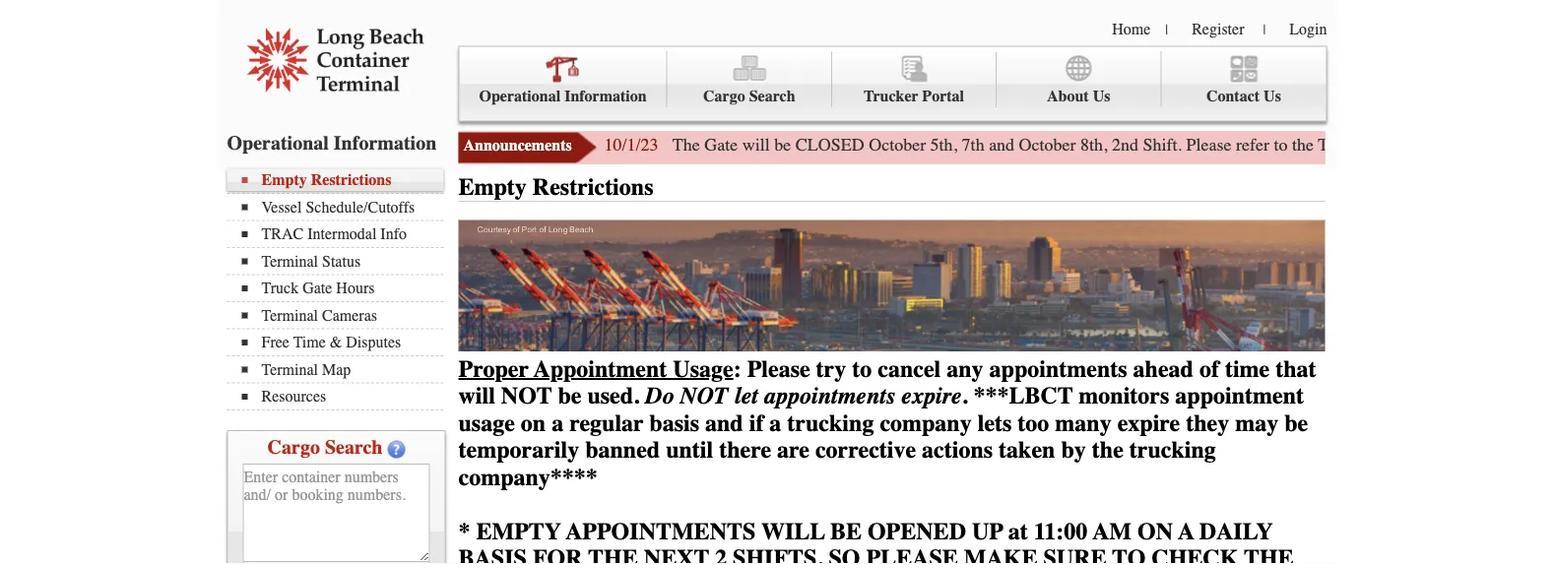 Task type: vqa. For each thing, say whether or not it's contained in the screenshot.
Empty to the left
yes



Task type: describe. For each thing, give the bounding box(es) containing it.
too
[[1018, 410, 1049, 437]]

about
[[1047, 87, 1089, 105]]

the
[[588, 545, 638, 564]]

daily
[[1199, 518, 1273, 545]]

closed
[[795, 135, 864, 155]]

taken
[[999, 437, 1055, 464]]

used.
[[587, 383, 639, 410]]

shift.
[[1143, 135, 1182, 155]]

empty restrictions vessel schedule/cutoffs trac intermodal info terminal status truck gate hours terminal cameras free time & disputes terminal map resources
[[261, 171, 415, 406]]

gate inside empty restrictions vessel schedule/cutoffs trac intermodal info terminal status truck gate hours terminal cameras free time & disputes terminal map resources
[[303, 279, 332, 297]]

info
[[381, 225, 407, 243]]

resources
[[261, 388, 326, 406]]

cameras
[[322, 306, 377, 325]]

1 october from the left
[[869, 135, 926, 155]]

make
[[964, 545, 1038, 564]]

next
[[644, 545, 709, 564]]

for
[[1522, 135, 1542, 155]]

be inside . ***lbct monitors appointment usage on a regular basis and if a trucking company lets too many expire they may be temporarily banned until there are corrective actions taken by the trucking company****
[[1285, 410, 1308, 437]]

announcements
[[463, 136, 572, 155]]

0 horizontal spatial appointments
[[764, 383, 895, 410]]

8th,
[[1081, 135, 1108, 155]]

information inside "link"
[[564, 87, 647, 105]]

menu bar containing empty restrictions
[[227, 169, 454, 411]]

regular
[[569, 410, 644, 437]]

are
[[777, 437, 810, 464]]

will
[[761, 518, 825, 545]]

appointment
[[1175, 383, 1304, 410]]

actions
[[922, 437, 993, 464]]

.
[[962, 383, 968, 410]]

5th,
[[930, 135, 957, 155]]

empty restrictions
[[458, 174, 653, 201]]

a
[[1178, 518, 1194, 545]]

1 horizontal spatial truck
[[1318, 135, 1360, 155]]

usage
[[673, 356, 733, 383]]

1 vertical spatial cargo
[[267, 436, 320, 459]]

if
[[749, 410, 764, 437]]

basis
[[649, 410, 699, 437]]

. ***lbct monitors appointment usage on a regular basis and if a trucking company lets too many expire they may be temporarily banned until there are corrective actions taken by the trucking company****
[[458, 383, 1308, 491]]

3 terminal from the top
[[261, 360, 318, 379]]

restrictions for empty restrictions vessel schedule/cutoffs trac intermodal info terminal status truck gate hours terminal cameras free time & disputes terminal map resources
[[311, 171, 391, 189]]

time
[[1225, 356, 1270, 383]]

menu bar containing operational information
[[458, 46, 1327, 122]]

the inside . ***lbct monitors appointment usage on a regular basis and if a trucking company lets too many expire they may be temporarily banned until there are corrective actions taken by the trucking company****
[[1092, 437, 1124, 464]]

: please try to cancel any appointments ahead of time that will not be used.
[[458, 356, 1316, 410]]

empty for empty restrictions vessel schedule/cutoffs trac intermodal info terminal status truck gate hours terminal cameras free time & disputes terminal map resources
[[261, 171, 307, 189]]

proper
[[458, 356, 529, 383]]

2
[[715, 545, 727, 564]]

0 horizontal spatial expire
[[901, 383, 962, 410]]

refer
[[1236, 135, 1270, 155]]

by
[[1061, 437, 1086, 464]]

contact us link
[[1161, 52, 1326, 107]]

will inside : please try to cancel any appointments ahead of time that will not be used.
[[458, 383, 495, 410]]

of
[[1200, 356, 1219, 383]]

appointments inside : please try to cancel any appointments ahead of time that will not be used.
[[989, 356, 1127, 383]]

operational inside "link"
[[479, 87, 561, 105]]

operational information inside "link"
[[479, 87, 647, 105]]

11:00
[[1034, 518, 1088, 545]]

0 horizontal spatial information
[[334, 131, 437, 154]]

1 a from the left
[[552, 410, 564, 437]]

usage
[[458, 410, 515, 437]]

0 horizontal spatial trucking
[[787, 410, 874, 437]]

shifts.
[[733, 545, 823, 564]]

portal
[[922, 87, 964, 105]]

to inside : please try to cancel any appointments ahead of time that will not be used.
[[852, 356, 872, 383]]

trac
[[261, 225, 304, 243]]

contact
[[1206, 87, 1260, 105]]

intermodal
[[307, 225, 377, 243]]

home link
[[1112, 20, 1151, 38]]

about us link
[[997, 52, 1161, 107]]

operational information link
[[459, 52, 667, 107]]

1 horizontal spatial be
[[774, 135, 791, 155]]

until
[[666, 437, 713, 464]]

company****
[[458, 464, 598, 491]]

register link
[[1192, 20, 1244, 38]]

1 horizontal spatial will
[[742, 135, 770, 155]]

cancel
[[878, 356, 941, 383]]

banned
[[585, 437, 660, 464]]

not inside : please try to cancel any appointments ahead of time that will not be used.
[[501, 383, 552, 410]]

1 horizontal spatial gate
[[704, 135, 738, 155]]

do
[[645, 383, 674, 410]]

on
[[521, 410, 546, 437]]

contact us
[[1206, 87, 1281, 105]]

home
[[1112, 20, 1151, 38]]

for
[[533, 545, 583, 564]]

1 vertical spatial cargo search
[[267, 436, 383, 459]]

map
[[322, 360, 351, 379]]

hours inside empty restrictions vessel schedule/cutoffs trac intermodal info terminal status truck gate hours terminal cameras free time & disputes terminal map resources
[[336, 279, 375, 297]]

0 horizontal spatial operational
[[227, 131, 329, 154]]

cargo search link
[[667, 52, 832, 107]]

proper appointment usage
[[458, 356, 733, 383]]

be
[[830, 518, 862, 545]]



Task type: locate. For each thing, give the bounding box(es) containing it.
october left "5th,"
[[869, 135, 926, 155]]

|
[[1165, 22, 1168, 37], [1263, 22, 1266, 37]]

2 | from the left
[[1263, 22, 1266, 37]]

be left closed
[[774, 135, 791, 155]]

trucker portal link
[[832, 52, 997, 107]]

please right :
[[747, 356, 810, 383]]

a right the if
[[770, 410, 781, 437]]

appointments
[[989, 356, 1127, 383], [764, 383, 895, 410]]

and inside . ***lbct monitors appointment usage on a regular basis and if a trucking company lets too many expire they may be temporarily banned until there are corrective actions taken by the trucking company****
[[705, 410, 743, 437]]

1 us from the left
[[1093, 87, 1110, 105]]

they
[[1186, 410, 1229, 437]]

login
[[1290, 20, 1327, 38]]

1 vertical spatial please
[[747, 356, 810, 383]]

gate left web
[[1364, 135, 1398, 155]]

0 horizontal spatial hours
[[336, 279, 375, 297]]

1 horizontal spatial the
[[1292, 135, 1314, 155]]

0 vertical spatial cargo search
[[703, 87, 795, 105]]

0 horizontal spatial a
[[552, 410, 564, 437]]

2 terminal from the top
[[261, 306, 318, 325]]

terminal up the free
[[261, 306, 318, 325]]

0 vertical spatial cargo
[[703, 87, 745, 105]]

1 vertical spatial terminal
[[261, 306, 318, 325]]

so
[[829, 545, 860, 564]]

0 horizontal spatial please
[[747, 356, 810, 383]]

information
[[564, 87, 647, 105], [334, 131, 437, 154]]

disputes
[[346, 333, 401, 352]]

1 vertical spatial and
[[705, 410, 743, 437]]

please inside : please try to cancel any appointments ahead of time that will not be used.
[[747, 356, 810, 383]]

0 horizontal spatial will
[[458, 383, 495, 410]]

1 horizontal spatial operational information
[[479, 87, 647, 105]]

empty
[[476, 518, 561, 545]]

information up empty restrictions 'link'
[[334, 131, 437, 154]]

us for contact us
[[1264, 87, 1281, 105]]

0 horizontal spatial cargo search
[[267, 436, 383, 459]]

on
[[1138, 518, 1173, 545]]

cargo
[[703, 87, 745, 105], [267, 436, 320, 459]]

operational up 'announcements'
[[479, 87, 561, 105]]

do not let appointments expire
[[645, 383, 962, 410]]

0 vertical spatial to
[[1274, 135, 1288, 155]]

0 vertical spatial and
[[989, 135, 1015, 155]]

0 vertical spatial menu bar
[[458, 46, 1327, 122]]

1 horizontal spatial restrictions
[[533, 174, 653, 201]]

trucker portal
[[864, 87, 964, 105]]

may
[[1235, 410, 1279, 437]]

appointments up 'corrective'
[[764, 383, 895, 410]]

10/1/23 the gate will be closed october 5th, 7th and october 8th, 2nd shift. please refer to the truck gate hours web page for fu
[[604, 135, 1554, 155]]

0 vertical spatial terminal
[[261, 252, 318, 270]]

truck gate hours link
[[242, 279, 444, 297]]

operational information up empty restrictions 'link'
[[227, 131, 437, 154]]

opened
[[868, 518, 966, 545]]

restrictions for empty restrictions
[[533, 174, 653, 201]]

us for about us
[[1093, 87, 1110, 105]]

| right home link
[[1165, 22, 1168, 37]]

us right 'contact'
[[1264, 87, 1281, 105]]

1 horizontal spatial appointments
[[989, 356, 1127, 383]]

be inside : please try to cancel any appointments ahead of time that will not be used.
[[558, 383, 582, 410]]

will down cargo search "link" at the top of page
[[742, 135, 770, 155]]

*
[[458, 518, 470, 545]]

1 vertical spatial truck
[[261, 279, 299, 297]]

1 horizontal spatial cargo
[[703, 87, 745, 105]]

restrictions inside empty restrictions vessel schedule/cutoffs trac intermodal info terminal status truck gate hours terminal cameras free time & disputes terminal map resources
[[311, 171, 391, 189]]

any
[[947, 356, 983, 383]]

1 vertical spatial will
[[458, 383, 495, 410]]

0 vertical spatial operational
[[479, 87, 561, 105]]

:
[[733, 356, 741, 383]]

be right may
[[1285, 410, 1308, 437]]

check
[[1152, 545, 1238, 564]]

1 vertical spatial information
[[334, 131, 437, 154]]

1 horizontal spatial please
[[1186, 135, 1232, 155]]

company
[[880, 410, 972, 437]]

1 vertical spatial the
[[1092, 437, 1124, 464]]

1 horizontal spatial not
[[680, 383, 729, 410]]

appointments
[[566, 518, 756, 545]]

restrictions down 10/1/23 at left
[[533, 174, 653, 201]]

1 terminal from the top
[[261, 252, 318, 270]]

0 horizontal spatial october
[[869, 135, 926, 155]]

basis
[[458, 545, 527, 564]]

1 horizontal spatial to
[[1274, 135, 1288, 155]]

empty down 'announcements'
[[458, 174, 527, 201]]

1 horizontal spatial menu bar
[[458, 46, 1327, 122]]

to right try
[[852, 356, 872, 383]]

ahead
[[1133, 356, 1194, 383]]

trucking
[[787, 410, 874, 437], [1129, 437, 1216, 464]]

there
[[719, 437, 771, 464]]

truck down trac
[[261, 279, 299, 297]]

search
[[749, 87, 795, 105], [325, 436, 383, 459]]

cargo search inside "link"
[[703, 87, 795, 105]]

trucking down try
[[787, 410, 874, 437]]

time
[[293, 333, 326, 352]]

please
[[866, 545, 958, 564]]

2 not from the left
[[680, 383, 729, 410]]

0 vertical spatial the
[[1292, 135, 1314, 155]]

1 horizontal spatial empty
[[458, 174, 527, 201]]

Enter container numbers and/ or booking numbers.  text field
[[243, 464, 430, 562]]

2 horizontal spatial be
[[1285, 410, 1308, 437]]

0 horizontal spatial gate
[[303, 279, 332, 297]]

restrictions up "vessel schedule/cutoffs" link at the top of the page
[[311, 171, 391, 189]]

0 vertical spatial operational information
[[479, 87, 647, 105]]

will left on at bottom
[[458, 383, 495, 410]]

hours up cameras
[[336, 279, 375, 297]]

corrective
[[815, 437, 916, 464]]

terminal map link
[[242, 360, 444, 379]]

trucker
[[864, 87, 918, 105]]

1 horizontal spatial a
[[770, 410, 781, 437]]

october left 8th,
[[1019, 135, 1076, 155]]

0 horizontal spatial us
[[1093, 87, 1110, 105]]

restrictions
[[311, 171, 391, 189], [533, 174, 653, 201]]

0 horizontal spatial cargo
[[267, 436, 320, 459]]

appointments up too
[[989, 356, 1127, 383]]

truck inside empty restrictions vessel schedule/cutoffs trac intermodal info terminal status truck gate hours terminal cameras free time & disputes terminal map resources
[[261, 279, 299, 297]]

fu
[[1547, 135, 1554, 155]]

1 horizontal spatial information
[[564, 87, 647, 105]]

2 us from the left
[[1264, 87, 1281, 105]]

operational information up 'announcements'
[[479, 87, 647, 105]]

***lbct
[[973, 383, 1073, 410]]

not
[[501, 383, 552, 410], [680, 383, 729, 410]]

* empty appointments will be opened up at 11:00 am on a daily basis for the next 2 shifts.  so please make sure to check th
[[458, 518, 1299, 564]]

free
[[261, 333, 289, 352]]

1 horizontal spatial expire
[[1118, 410, 1180, 437]]

free time & disputes link
[[242, 333, 444, 352]]

am
[[1093, 518, 1132, 545]]

0 vertical spatial please
[[1186, 135, 1232, 155]]

0 horizontal spatial not
[[501, 383, 552, 410]]

0 horizontal spatial search
[[325, 436, 383, 459]]

a right on at bottom
[[552, 410, 564, 437]]

page
[[1484, 135, 1517, 155]]

empty restrictions link
[[242, 171, 444, 189]]

0 vertical spatial truck
[[1318, 135, 1360, 155]]

the
[[1292, 135, 1314, 155], [1092, 437, 1124, 464]]

empty inside empty restrictions vessel schedule/cutoffs trac intermodal info terminal status truck gate hours terminal cameras free time & disputes terminal map resources
[[261, 171, 307, 189]]

1 vertical spatial operational
[[227, 131, 329, 154]]

terminal status link
[[242, 252, 444, 270]]

hours left web
[[1402, 135, 1445, 155]]

2 horizontal spatial gate
[[1364, 135, 1398, 155]]

1 vertical spatial hours
[[336, 279, 375, 297]]

2 october from the left
[[1019, 135, 1076, 155]]

the right by
[[1092, 437, 1124, 464]]

1 horizontal spatial operational
[[479, 87, 561, 105]]

the right refer
[[1292, 135, 1314, 155]]

lets
[[978, 410, 1012, 437]]

try
[[816, 356, 846, 383]]

1 | from the left
[[1165, 22, 1168, 37]]

1 vertical spatial search
[[325, 436, 383, 459]]

1 horizontal spatial hours
[[1402, 135, 1445, 155]]

search inside "link"
[[749, 87, 795, 105]]

2 vertical spatial terminal
[[261, 360, 318, 379]]

0 horizontal spatial menu bar
[[227, 169, 454, 411]]

not left "let"
[[680, 383, 729, 410]]

expire inside . ***lbct monitors appointment usage on a regular basis and if a trucking company lets too many expire they may be temporarily banned until there are corrective actions taken by the trucking company****
[[1118, 410, 1180, 437]]

terminal up resources
[[261, 360, 318, 379]]

login link
[[1290, 20, 1327, 38]]

0 horizontal spatial truck
[[261, 279, 299, 297]]

gate down status
[[303, 279, 332, 297]]

to
[[1112, 545, 1146, 564]]

the
[[673, 135, 700, 155]]

a
[[552, 410, 564, 437], [770, 410, 781, 437]]

register
[[1192, 20, 1244, 38]]

october
[[869, 135, 926, 155], [1019, 135, 1076, 155]]

gate right the
[[704, 135, 738, 155]]

and for october
[[989, 135, 1015, 155]]

and right 7th
[[989, 135, 1015, 155]]

be
[[774, 135, 791, 155], [558, 383, 582, 410], [1285, 410, 1308, 437]]

web
[[1450, 135, 1479, 155]]

1 horizontal spatial us
[[1264, 87, 1281, 105]]

and left the if
[[705, 410, 743, 437]]

cargo inside "link"
[[703, 87, 745, 105]]

terminal cameras link
[[242, 306, 444, 325]]

0 vertical spatial will
[[742, 135, 770, 155]]

menu bar
[[458, 46, 1327, 122], [227, 169, 454, 411]]

2nd
[[1112, 135, 1139, 155]]

information up 10/1/23 at left
[[564, 87, 647, 105]]

let
[[735, 383, 758, 410]]

2 a from the left
[[770, 410, 781, 437]]

0 horizontal spatial restrictions
[[311, 171, 391, 189]]

1 horizontal spatial october
[[1019, 135, 1076, 155]]

terminal down trac
[[261, 252, 318, 270]]

1 horizontal spatial and
[[989, 135, 1015, 155]]

and for if
[[705, 410, 743, 437]]

0 vertical spatial hours
[[1402, 135, 1445, 155]]

trucking down 'monitors'
[[1129, 437, 1216, 464]]

vessel
[[261, 198, 302, 216]]

1 horizontal spatial |
[[1263, 22, 1266, 37]]

1 vertical spatial to
[[852, 356, 872, 383]]

not up temporarily
[[501, 383, 552, 410]]

0 horizontal spatial be
[[558, 383, 582, 410]]

0 horizontal spatial to
[[852, 356, 872, 383]]

temporarily
[[458, 437, 579, 464]]

1 vertical spatial operational information
[[227, 131, 437, 154]]

1 horizontal spatial search
[[749, 87, 795, 105]]

0 vertical spatial search
[[749, 87, 795, 105]]

empty up vessel on the left of the page
[[261, 171, 307, 189]]

that
[[1276, 356, 1316, 383]]

0 horizontal spatial operational information
[[227, 131, 437, 154]]

1 horizontal spatial cargo search
[[703, 87, 795, 105]]

0 horizontal spatial |
[[1165, 22, 1168, 37]]

to
[[1274, 135, 1288, 155], [852, 356, 872, 383]]

and
[[989, 135, 1015, 155], [705, 410, 743, 437]]

| left "login" link
[[1263, 22, 1266, 37]]

schedule/cutoffs
[[306, 198, 415, 216]]

0 horizontal spatial empty
[[261, 171, 307, 189]]

0 horizontal spatial and
[[705, 410, 743, 437]]

0 vertical spatial information
[[564, 87, 647, 105]]

to right refer
[[1274, 135, 1288, 155]]

&
[[330, 333, 342, 352]]

hours
[[1402, 135, 1445, 155], [336, 279, 375, 297]]

1 horizontal spatial trucking
[[1129, 437, 1216, 464]]

operational up vessel on the left of the page
[[227, 131, 329, 154]]

about us
[[1047, 87, 1110, 105]]

be left used.
[[558, 383, 582, 410]]

truck right refer
[[1318, 135, 1360, 155]]

1 not from the left
[[501, 383, 552, 410]]

0 horizontal spatial the
[[1092, 437, 1124, 464]]

1 vertical spatial menu bar
[[227, 169, 454, 411]]

us right about
[[1093, 87, 1110, 105]]

monitors
[[1079, 383, 1169, 410]]

empty for empty restrictions
[[458, 174, 527, 201]]

operational
[[479, 87, 561, 105], [227, 131, 329, 154]]

please left refer
[[1186, 135, 1232, 155]]



